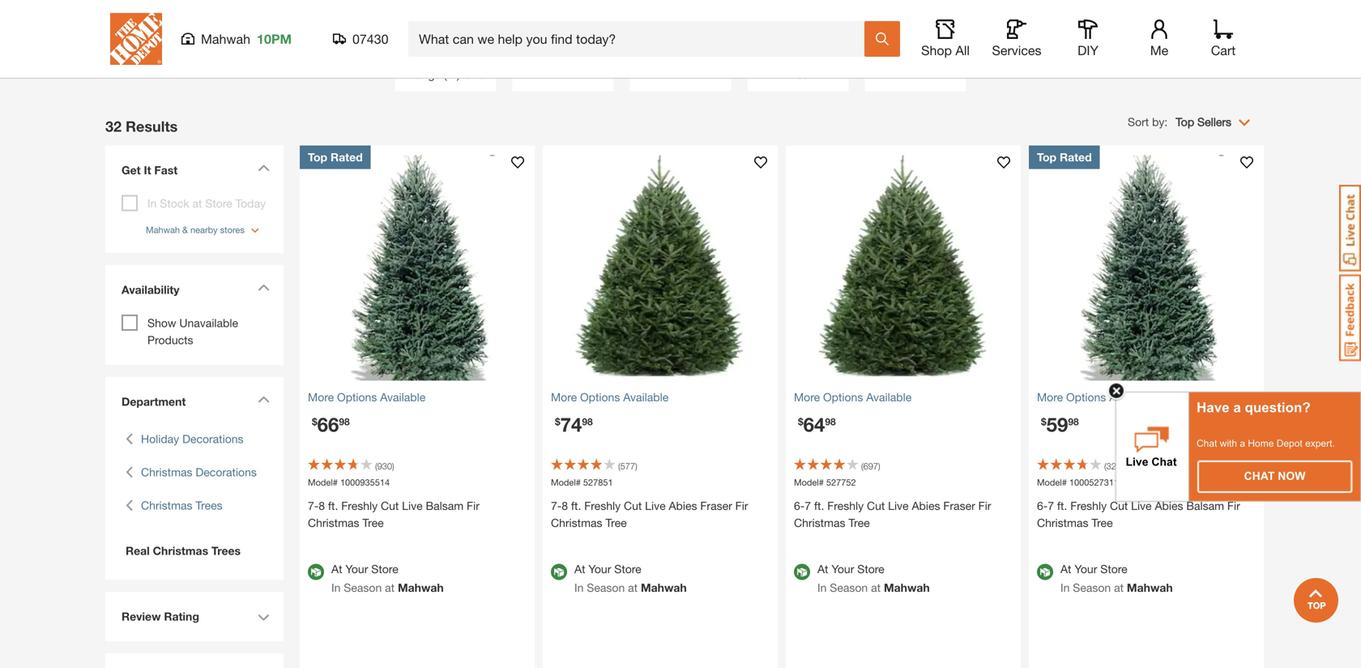 Task type: describe. For each thing, give the bounding box(es) containing it.
( 930 )
[[375, 461, 395, 471]]

6-7 ft. freshly cut live abies balsam fir christmas tree link
[[1038, 497, 1257, 531]]

$ 66 98
[[312, 413, 350, 436]]

697
[[864, 461, 879, 471]]

noble
[[658, 51, 688, 64]]

577
[[621, 461, 636, 471]]

shop for shop all
[[922, 43, 953, 58]]

527851
[[584, 477, 613, 488]]

ft. for 74
[[571, 499, 582, 512]]

me button
[[1134, 19, 1186, 58]]

98 for 66
[[339, 416, 350, 427]]

at your store in season at mahwah for first available for pickup image
[[332, 562, 444, 594]]

fir inside the '6-7 ft. freshly cut live abies balsam fir christmas tree'
[[1228, 499, 1241, 512]]

(ft.):
[[444, 68, 463, 81]]

1000935514
[[340, 477, 390, 488]]

real christmas trees link
[[122, 542, 268, 559]]

abies for 64
[[912, 499, 941, 512]]

freshly for 66
[[342, 499, 378, 512]]

available for pickup image for 74
[[551, 564, 567, 580]]

7-8 ft. freshly cut live abies fraser fir christmas tree
[[551, 499, 749, 529]]

2 season from the left
[[587, 581, 625, 594]]

at your store in season at mahwah for available for pickup image corresponding to 64
[[818, 562, 930, 594]]

at for first available for pickup image
[[385, 581, 395, 594]]

available for 59
[[1110, 390, 1155, 404]]

10pm
[[257, 31, 292, 47]]

4 caret icon image from the top
[[258, 614, 270, 621]]

4 season from the left
[[1074, 581, 1112, 594]]

model# for 64
[[794, 477, 824, 488]]

chat
[[1245, 470, 1276, 482]]

tree inside cut christmas tree
[[788, 68, 809, 81]]

cut for 59
[[1111, 499, 1129, 512]]

$ for 66
[[312, 416, 318, 427]]

1 vertical spatial a
[[1241, 438, 1246, 449]]

32 results
[[105, 118, 178, 135]]

review rating link
[[122, 608, 227, 625]]

cut christmas tree link
[[756, 0, 841, 83]]

model# for 66
[[308, 477, 338, 488]]

available for 74
[[624, 390, 669, 404]]

7-8 ft. freshly cut live abies fraser fir christmas tree image
[[543, 146, 778, 381]]

cut christmas tree
[[762, 51, 835, 81]]

services button
[[991, 19, 1043, 58]]

freshly for 59
[[1071, 499, 1107, 512]]

your for available for pickup icon
[[1075, 562, 1098, 576]]

in for available for pickup image corresponding to 74
[[575, 581, 584, 594]]

rated for 59
[[1060, 150, 1093, 164]]

mahwah for first available for pickup image
[[398, 581, 444, 594]]

live chat image
[[1340, 185, 1362, 272]]

cut christmas tree image
[[756, 0, 841, 45]]

6-7 ft. freshly cut live abies fraser fir christmas tree link
[[794, 497, 1013, 531]]

7 for 59
[[1048, 499, 1055, 512]]

me
[[1151, 43, 1169, 58]]

&
[[182, 225, 188, 235]]

in for available for pickup image corresponding to 64
[[818, 581, 827, 594]]

with
[[1221, 438, 1238, 449]]

top rated for 59
[[1038, 150, 1093, 164]]

unavailable
[[179, 316, 238, 330]]

) for 66
[[392, 461, 395, 471]]

) for 74
[[636, 461, 638, 471]]

59
[[1047, 413, 1069, 436]]

tree height range (ft.): 5-6 image
[[403, 0, 488, 45]]

height
[[441, 51, 475, 64]]

noble fir
[[658, 51, 704, 64]]

it
[[144, 163, 151, 177]]

( for 64
[[862, 461, 864, 471]]

chat now link
[[1199, 461, 1352, 492]]

1 season from the left
[[344, 581, 382, 594]]

model# 527752
[[794, 477, 857, 488]]

) for 64
[[879, 461, 881, 471]]

model# 1000527311
[[1038, 477, 1120, 488]]

decorations for holiday decorations
[[182, 432, 244, 445]]

christmas inside christmas decorations link
[[141, 465, 193, 479]]

model# 527851
[[551, 477, 613, 488]]

in stock at store today
[[148, 197, 266, 210]]

christmas inside 7-8 ft. freshly cut live abies fraser fir christmas tree
[[551, 516, 603, 529]]

caret icon image for department
[[258, 396, 270, 403]]

ft. for 64
[[815, 499, 825, 512]]

4 at from the left
[[1061, 562, 1072, 576]]

services
[[993, 43, 1042, 58]]

at your store in season at mahwah for available for pickup image corresponding to 74
[[575, 562, 687, 594]]

64
[[804, 413, 826, 436]]

expert.
[[1306, 438, 1336, 449]]

balsam inside the '6-7 ft. freshly cut live abies balsam fir christmas tree'
[[1187, 499, 1225, 512]]

have a question?
[[1197, 400, 1312, 415]]

live for 74
[[645, 499, 666, 512]]

top rated for 66
[[308, 150, 363, 164]]

options for 66
[[337, 390, 377, 404]]

holiday decorations
[[141, 432, 244, 445]]

in for available for pickup icon
[[1061, 581, 1070, 594]]

your for first available for pickup image
[[346, 562, 368, 576]]

feedback link image
[[1340, 274, 1362, 362]]

noble fir link
[[638, 0, 724, 66]]

fraser fir
[[539, 51, 587, 64]]

show unavailable products
[[148, 316, 238, 347]]

at right the stock
[[193, 197, 202, 210]]

1 vertical spatial trees
[[212, 544, 241, 557]]

cart
[[1212, 43, 1237, 58]]

christmas trees link
[[141, 497, 223, 514]]

tree inside tree height range (ft.): 5-6
[[417, 51, 438, 64]]

all
[[956, 43, 970, 58]]

fir inside the 6-7 ft. freshly cut live abies fraser fir christmas tree
[[979, 499, 992, 512]]

decorations for christmas decorations
[[196, 465, 257, 479]]

available for pickup image
[[1038, 564, 1054, 580]]

fir inside 7-8 ft. freshly cut live abies fraser fir christmas tree
[[736, 499, 749, 512]]

cut for 74
[[624, 499, 642, 512]]

4 ( from the left
[[1105, 461, 1107, 471]]

stock
[[160, 197, 189, 210]]

mahwah for available for pickup icon
[[1128, 581, 1174, 594]]

products
[[148, 333, 193, 347]]

7-8 ft. freshly cut live balsam fir christmas tree link
[[308, 497, 527, 531]]

cut for 66
[[381, 499, 399, 512]]

diy
[[1078, 43, 1099, 58]]

mahwah & nearby stores
[[146, 225, 245, 235]]

at for available for pickup icon
[[1115, 581, 1124, 594]]

show
[[148, 316, 176, 330]]

cut for 64
[[867, 499, 886, 512]]

more options available link for 66
[[308, 389, 527, 406]]

5-
[[466, 68, 477, 81]]

$ 64 98
[[799, 413, 836, 436]]

shop savings
[[881, 51, 951, 64]]

at for available for pickup image corresponding to 64
[[872, 581, 881, 594]]

real
[[126, 544, 150, 557]]

What can we help you find today? search field
[[419, 22, 864, 56]]

the home depot logo image
[[110, 13, 162, 65]]

$ for 59
[[1042, 416, 1047, 427]]

ft. for 59
[[1058, 499, 1068, 512]]

more options available for 74
[[551, 390, 669, 404]]

more for 66
[[308, 390, 334, 404]]

6-7 ft. freshly cut live abies balsam fir christmas tree
[[1038, 499, 1241, 529]]

$ 74 98
[[555, 413, 593, 436]]

store up stores on the top of page
[[205, 197, 232, 210]]

tree inside the 6-7 ft. freshly cut live abies fraser fir christmas tree
[[849, 516, 870, 529]]

tree inside 7-8 ft. freshly cut live balsam fir christmas tree
[[363, 516, 384, 529]]

tree height range (ft.): 5-6 link
[[403, 0, 488, 83]]

tree height range (ft.): 5-6
[[408, 51, 484, 81]]

326
[[1107, 461, 1122, 471]]

7- for 74
[[551, 499, 562, 512]]

6
[[477, 68, 484, 81]]

98 for 59
[[1069, 416, 1080, 427]]

review
[[122, 610, 161, 623]]

department link
[[113, 385, 276, 418]]

christmas inside christmas trees link
[[141, 499, 193, 512]]

top for 59
[[1038, 150, 1057, 164]]

get
[[122, 163, 141, 177]]

fraser for 74
[[701, 499, 733, 512]]

chat with a home depot expert.
[[1197, 438, 1336, 449]]

your for available for pickup image corresponding to 64
[[832, 562, 855, 576]]

model# 1000935514
[[308, 477, 390, 488]]

caret icon image for availability
[[258, 284, 270, 291]]

available for 64
[[867, 390, 912, 404]]



Task type: locate. For each thing, give the bounding box(es) containing it.
1 abies from the left
[[669, 499, 698, 512]]

rated for 66
[[331, 150, 363, 164]]

live for 64
[[889, 499, 909, 512]]

7- for 66
[[308, 499, 319, 512]]

in stock at store today link
[[148, 197, 266, 210]]

2 horizontal spatial fraser
[[944, 499, 976, 512]]

( up 1000527311
[[1105, 461, 1107, 471]]

live
[[402, 499, 423, 512], [645, 499, 666, 512], [889, 499, 909, 512], [1132, 499, 1152, 512]]

more up 59
[[1038, 390, 1064, 404]]

live for 66
[[402, 499, 423, 512]]

( up the 6-7 ft. freshly cut live abies fraser fir christmas tree
[[862, 461, 864, 471]]

back caret image for holiday decorations
[[126, 430, 133, 448]]

fraser inside the 6-7 ft. freshly cut live abies fraser fir christmas tree
[[944, 499, 976, 512]]

store down 7-8 ft. freshly cut live abies fraser fir christmas tree at bottom
[[615, 562, 642, 576]]

more options available up $ 64 98
[[794, 390, 912, 404]]

caret icon image
[[258, 164, 270, 171], [258, 284, 270, 291], [258, 396, 270, 403], [258, 614, 270, 621]]

2 7 from the left
[[1048, 499, 1055, 512]]

freshly inside the 6-7 ft. freshly cut live abies fraser fir christmas tree
[[828, 499, 864, 512]]

at your store in season at mahwah down 7-8 ft. freshly cut live balsam fir christmas tree at the left bottom
[[332, 562, 444, 594]]

3 at your store in season at mahwah from the left
[[818, 562, 930, 594]]

1 more options available link from the left
[[308, 389, 527, 406]]

98 for 64
[[826, 416, 836, 427]]

4 more from the left
[[1038, 390, 1064, 404]]

christmas decorations
[[141, 465, 257, 479]]

by:
[[1153, 115, 1168, 129]]

2 abies from the left
[[912, 499, 941, 512]]

1 options from the left
[[337, 390, 377, 404]]

shop for shop savings
[[881, 51, 908, 64]]

$
[[312, 416, 318, 427], [555, 416, 561, 427], [799, 416, 804, 427], [1042, 416, 1047, 427]]

( up 1000935514
[[375, 461, 378, 471]]

1 vertical spatial back caret image
[[126, 497, 133, 514]]

model# left '527851'
[[551, 477, 581, 488]]

freshly inside 7-8 ft. freshly cut live abies fraser fir christmas tree
[[585, 499, 621, 512]]

cut inside the '6-7 ft. freshly cut live abies balsam fir christmas tree'
[[1111, 499, 1129, 512]]

1 6- from the left
[[794, 499, 805, 512]]

christmas right real
[[153, 544, 208, 557]]

freshly down 1000527311
[[1071, 499, 1107, 512]]

ft. down model# 527851
[[571, 499, 582, 512]]

store down 7-8 ft. freshly cut live balsam fir christmas tree at the left bottom
[[372, 562, 399, 576]]

4 more options available link from the left
[[1038, 389, 1257, 406]]

christmas decorations link
[[141, 464, 257, 481]]

available for pickup image
[[308, 564, 324, 580], [551, 564, 567, 580], [794, 564, 811, 580]]

1 horizontal spatial abies
[[912, 499, 941, 512]]

fraser for 64
[[944, 499, 976, 512]]

6-7 ft. freshly cut live abies fraser fir christmas tree
[[794, 499, 992, 529]]

ft. inside the 6-7 ft. freshly cut live abies fraser fir christmas tree
[[815, 499, 825, 512]]

options for 59
[[1067, 390, 1107, 404]]

2 more options available from the left
[[551, 390, 669, 404]]

$ for 64
[[799, 416, 804, 427]]

1 horizontal spatial )
[[636, 461, 638, 471]]

1 at from the left
[[332, 562, 343, 576]]

caret icon image for get it fast
[[258, 164, 270, 171]]

4 options from the left
[[1067, 390, 1107, 404]]

1 horizontal spatial 7-
[[551, 499, 562, 512]]

shop left "all"
[[922, 43, 953, 58]]

2 back caret image from the top
[[126, 497, 133, 514]]

decorations inside holiday decorations link
[[182, 432, 244, 445]]

6-7 ft. freshly cut live abies fraser fir christmas tree image
[[786, 146, 1021, 381]]

1 balsam from the left
[[426, 499, 464, 512]]

2 caret icon image from the top
[[258, 284, 270, 291]]

32
[[105, 118, 122, 135]]

cut inside 7-8 ft. freshly cut live balsam fir christmas tree
[[381, 499, 399, 512]]

7- inside 7-8 ft. freshly cut live abies fraser fir christmas tree
[[551, 499, 562, 512]]

fir inside 'noble fir' "link"
[[691, 51, 704, 64]]

1 7- from the left
[[308, 499, 319, 512]]

more up '64'
[[794, 390, 821, 404]]

$ up model# 1000527311
[[1042, 416, 1047, 427]]

options up $ 66 98 on the left bottom of the page
[[337, 390, 377, 404]]

christmas down model# 527752
[[794, 516, 846, 529]]

3 ) from the left
[[879, 461, 881, 471]]

abies for 59
[[1156, 499, 1184, 512]]

store for available for pickup image corresponding to 74
[[615, 562, 642, 576]]

back caret image
[[126, 464, 133, 481]]

1 ft. from the left
[[328, 499, 338, 512]]

0 horizontal spatial top rated
[[308, 150, 363, 164]]

0 horizontal spatial )
[[392, 461, 395, 471]]

$ up model# 1000935514
[[312, 416, 318, 427]]

1 ( from the left
[[375, 461, 378, 471]]

8 down model# 527851
[[562, 499, 568, 512]]

options for 64
[[824, 390, 864, 404]]

0 vertical spatial a
[[1234, 400, 1242, 415]]

savings
[[911, 51, 951, 64]]

2 ft. from the left
[[571, 499, 582, 512]]

3 caret icon image from the top
[[258, 396, 270, 403]]

1 horizontal spatial fraser
[[701, 499, 733, 512]]

4 live from the left
[[1132, 499, 1152, 512]]

6- inside the 6-7 ft. freshly cut live abies fraser fir christmas tree
[[794, 499, 805, 512]]

fast
[[154, 163, 178, 177]]

2 horizontal spatial abies
[[1156, 499, 1184, 512]]

1 caret icon image from the top
[[258, 164, 270, 171]]

top for 66
[[308, 150, 328, 164]]

freshly for 64
[[828, 499, 864, 512]]

freshly down 527752
[[828, 499, 864, 512]]

1 horizontal spatial 8
[[562, 499, 568, 512]]

cut down 1000935514
[[381, 499, 399, 512]]

fir inside fraser fir link
[[575, 51, 587, 64]]

tree inside 7-8 ft. freshly cut live abies fraser fir christmas tree
[[606, 516, 627, 529]]

cut
[[762, 51, 780, 64], [381, 499, 399, 512], [624, 499, 642, 512], [867, 499, 886, 512], [1111, 499, 1129, 512]]

4 ft. from the left
[[1058, 499, 1068, 512]]

holiday
[[141, 432, 179, 445]]

8 inside 7-8 ft. freshly cut live abies fraser fir christmas tree
[[562, 499, 568, 512]]

today
[[236, 197, 266, 210]]

christmas inside the '6-7 ft. freshly cut live abies balsam fir christmas tree'
[[1038, 516, 1089, 529]]

decorations
[[182, 432, 244, 445], [196, 465, 257, 479]]

( for 74
[[619, 461, 621, 471]]

7- down model# 527851
[[551, 499, 562, 512]]

at down the 6-7 ft. freshly cut live abies fraser fir christmas tree
[[872, 581, 881, 594]]

6- down model# 527752
[[794, 499, 805, 512]]

freshly down '527851'
[[585, 499, 621, 512]]

abies inside the '6-7 ft. freshly cut live abies balsam fir christmas tree'
[[1156, 499, 1184, 512]]

0 vertical spatial trees
[[196, 499, 223, 512]]

christmas inside the 6-7 ft. freshly cut live abies fraser fir christmas tree
[[794, 516, 846, 529]]

cut down cut christmas tree image on the top of page
[[762, 51, 780, 64]]

2 98 from the left
[[582, 416, 593, 427]]

your down 7-8 ft. freshly cut live abies fraser fir christmas tree at bottom
[[589, 562, 612, 576]]

at your store in season at mahwah down the 6-7 ft. freshly cut live abies fraser fir christmas tree
[[818, 562, 930, 594]]

cut inside the 6-7 ft. freshly cut live abies fraser fir christmas tree
[[867, 499, 886, 512]]

ft. down model# 527752
[[815, 499, 825, 512]]

1 freshly from the left
[[342, 499, 378, 512]]

2 at your store in season at mahwah from the left
[[575, 562, 687, 594]]

freshly inside 7-8 ft. freshly cut live balsam fir christmas tree
[[342, 499, 378, 512]]

2 horizontal spatial top
[[1177, 115, 1195, 129]]

more up 66
[[308, 390, 334, 404]]

6-7 ft. freshly cut live abies balsam fir christmas tree image
[[1030, 146, 1265, 381]]

0 horizontal spatial 7
[[805, 499, 812, 512]]

$ inside $ 59 98
[[1042, 416, 1047, 427]]

live inside 7-8 ft. freshly cut live balsam fir christmas tree
[[402, 499, 423, 512]]

rating
[[164, 610, 199, 623]]

0 horizontal spatial 8
[[319, 499, 325, 512]]

store for first available for pickup image
[[372, 562, 399, 576]]

930
[[378, 461, 392, 471]]

2 more options available link from the left
[[551, 389, 770, 406]]

christmas trees
[[141, 499, 223, 512]]

$ inside $ 64 98
[[799, 416, 804, 427]]

1 horizontal spatial 6-
[[1038, 499, 1048, 512]]

3 $ from the left
[[799, 416, 804, 427]]

abies for 74
[[669, 499, 698, 512]]

model#
[[308, 477, 338, 488], [551, 477, 581, 488], [794, 477, 824, 488], [1038, 477, 1068, 488]]

available up ( 577 )
[[624, 390, 669, 404]]

3 more options available link from the left
[[794, 389, 1013, 406]]

a
[[1234, 400, 1242, 415], [1241, 438, 1246, 449]]

(
[[375, 461, 378, 471], [619, 461, 621, 471], [862, 461, 864, 471], [1105, 461, 1107, 471]]

abies
[[669, 499, 698, 512], [912, 499, 941, 512], [1156, 499, 1184, 512]]

98 up model# 1000527311
[[1069, 416, 1080, 427]]

christmas down christmas decorations link
[[141, 499, 193, 512]]

store for available for pickup icon
[[1101, 562, 1128, 576]]

your for available for pickup image corresponding to 74
[[589, 562, 612, 576]]

0 vertical spatial back caret image
[[126, 430, 133, 448]]

caret icon image inside department link
[[258, 396, 270, 403]]

1 ) from the left
[[392, 461, 395, 471]]

4 model# from the left
[[1038, 477, 1068, 488]]

2 $ from the left
[[555, 416, 561, 427]]

tree down 1000935514
[[363, 516, 384, 529]]

2 rated from the left
[[1060, 150, 1093, 164]]

top rated
[[308, 150, 363, 164], [1038, 150, 1093, 164]]

more for 64
[[794, 390, 821, 404]]

shop savings image
[[874, 0, 959, 45]]

options up $ 59 98
[[1067, 390, 1107, 404]]

more options available up $ 59 98
[[1038, 390, 1155, 404]]

1 98 from the left
[[339, 416, 350, 427]]

shop inside button
[[922, 43, 953, 58]]

2 more from the left
[[551, 390, 577, 404]]

1 model# from the left
[[308, 477, 338, 488]]

at
[[332, 562, 343, 576], [575, 562, 586, 576], [818, 562, 829, 576], [1061, 562, 1072, 576]]

2 at from the left
[[575, 562, 586, 576]]

7- inside 7-8 ft. freshly cut live balsam fir christmas tree
[[308, 499, 319, 512]]

6-
[[794, 499, 805, 512], [1038, 499, 1048, 512]]

6- for 59
[[1038, 499, 1048, 512]]

7- down model# 1000935514
[[308, 499, 319, 512]]

) up 7-8 ft. freshly cut live balsam fir christmas tree at the left bottom
[[392, 461, 395, 471]]

more options available up $ 66 98 on the left bottom of the page
[[308, 390, 426, 404]]

1 more from the left
[[308, 390, 334, 404]]

1 live from the left
[[402, 499, 423, 512]]

4 freshly from the left
[[1071, 499, 1107, 512]]

shop all button
[[920, 19, 972, 58]]

2 options from the left
[[580, 390, 620, 404]]

options for 74
[[580, 390, 620, 404]]

your right available for pickup icon
[[1075, 562, 1098, 576]]

more options available link up ( 930 )
[[308, 389, 527, 406]]

range
[[408, 68, 441, 81]]

7 inside the 6-7 ft. freshly cut live abies fraser fir christmas tree
[[805, 499, 812, 512]]

$ for 74
[[555, 416, 561, 427]]

freshly inside the '6-7 ft. freshly cut live abies balsam fir christmas tree'
[[1071, 499, 1107, 512]]

mahwah down '6-7 ft. freshly cut live abies balsam fir christmas tree' link
[[1128, 581, 1174, 594]]

3 98 from the left
[[826, 416, 836, 427]]

available up 697
[[867, 390, 912, 404]]

1 vertical spatial decorations
[[196, 465, 257, 479]]

1 $ from the left
[[312, 416, 318, 427]]

2 your from the left
[[589, 562, 612, 576]]

more for 74
[[551, 390, 577, 404]]

cut inside cut christmas tree
[[762, 51, 780, 64]]

trees down christmas trees link
[[212, 544, 241, 557]]

back caret image down back caret image
[[126, 497, 133, 514]]

0 horizontal spatial rated
[[331, 150, 363, 164]]

8 inside 7-8 ft. freshly cut live balsam fir christmas tree
[[319, 499, 325, 512]]

3 live from the left
[[889, 499, 909, 512]]

( 697 )
[[862, 461, 881, 471]]

2 freshly from the left
[[585, 499, 621, 512]]

options
[[337, 390, 377, 404], [580, 390, 620, 404], [824, 390, 864, 404], [1067, 390, 1107, 404]]

mahwah down 7-8 ft. freshly cut live balsam fir christmas tree link
[[398, 581, 444, 594]]

98 inside $ 59 98
[[1069, 416, 1080, 427]]

fraser fir link
[[521, 0, 606, 66]]

1 back caret image from the top
[[126, 430, 133, 448]]

real christmas trees
[[126, 544, 241, 557]]

tree inside the '6-7 ft. freshly cut live abies balsam fir christmas tree'
[[1092, 516, 1114, 529]]

98 for 74
[[582, 416, 593, 427]]

live for 59
[[1132, 499, 1152, 512]]

christmas down cut christmas tree image on the top of page
[[783, 51, 835, 64]]

more options available link for 64
[[794, 389, 1013, 406]]

model# left 1000527311
[[1038, 477, 1068, 488]]

balsam inside 7-8 ft. freshly cut live balsam fir christmas tree
[[426, 499, 464, 512]]

back caret image for christmas trees
[[126, 497, 133, 514]]

7-
[[308, 499, 319, 512], [551, 499, 562, 512]]

get it fast
[[122, 163, 178, 177]]

mahwah 10pm
[[201, 31, 292, 47]]

depot
[[1277, 438, 1303, 449]]

2 balsam from the left
[[1187, 499, 1225, 512]]

ft. inside 7-8 ft. freshly cut live balsam fir christmas tree
[[328, 499, 338, 512]]

1 7 from the left
[[805, 499, 812, 512]]

8 for 66
[[319, 499, 325, 512]]

0 horizontal spatial fraser
[[539, 51, 571, 64]]

$ inside $ 66 98
[[312, 416, 318, 427]]

cart link
[[1206, 19, 1242, 58]]

2 top rated from the left
[[1038, 150, 1093, 164]]

3 your from the left
[[832, 562, 855, 576]]

1 8 from the left
[[319, 499, 325, 512]]

freshly
[[342, 499, 378, 512], [585, 499, 621, 512], [828, 499, 864, 512], [1071, 499, 1107, 512]]

show unavailable products link
[[148, 316, 238, 347]]

freshly down 1000935514
[[342, 499, 378, 512]]

in
[[148, 197, 157, 210], [332, 581, 341, 594], [575, 581, 584, 594], [818, 581, 827, 594], [1061, 581, 1070, 594]]

availability link
[[113, 273, 276, 311]]

caret icon image inside availability link
[[258, 284, 270, 291]]

4 available from the left
[[1110, 390, 1155, 404]]

more options available for 64
[[794, 390, 912, 404]]

have
[[1197, 400, 1230, 415]]

ft.
[[328, 499, 338, 512], [571, 499, 582, 512], [815, 499, 825, 512], [1058, 499, 1068, 512]]

ft. down model# 1000935514
[[328, 499, 338, 512]]

98
[[339, 416, 350, 427], [582, 416, 593, 427], [826, 416, 836, 427], [1069, 416, 1080, 427]]

mahwah
[[201, 31, 251, 47], [146, 225, 180, 235], [398, 581, 444, 594], [641, 581, 687, 594], [884, 581, 930, 594], [1128, 581, 1174, 594]]

abies inside the 6-7 ft. freshly cut live abies fraser fir christmas tree
[[912, 499, 941, 512]]

holiday decorations link
[[141, 430, 244, 448]]

ft. inside 7-8 ft. freshly cut live abies fraser fir christmas tree
[[571, 499, 582, 512]]

1 horizontal spatial top rated
[[1038, 150, 1093, 164]]

your
[[346, 562, 368, 576], [589, 562, 612, 576], [832, 562, 855, 576], [1075, 562, 1098, 576]]

$ inside $ 74 98
[[555, 416, 561, 427]]

decorations up christmas decorations
[[182, 432, 244, 445]]

4 $ from the left
[[1042, 416, 1047, 427]]

nearby
[[191, 225, 218, 235]]

fraser inside 7-8 ft. freshly cut live abies fraser fir christmas tree
[[701, 499, 733, 512]]

christmas inside 7-8 ft. freshly cut live balsam fir christmas tree
[[308, 516, 360, 529]]

more options available link up "chat"
[[1038, 389, 1257, 406]]

3 available from the left
[[867, 390, 912, 404]]

caret icon image inside get it fast link
[[258, 164, 270, 171]]

more options available link up ( 697 )
[[794, 389, 1013, 406]]

top
[[1177, 115, 1195, 129], [308, 150, 328, 164], [1038, 150, 1057, 164]]

more options available link for 74
[[551, 389, 770, 406]]

christmas
[[783, 51, 835, 64], [141, 465, 193, 479], [141, 499, 193, 512], [308, 516, 360, 529], [551, 516, 603, 529], [794, 516, 846, 529], [1038, 516, 1089, 529], [153, 544, 208, 557]]

1 more options available from the left
[[308, 390, 426, 404]]

ft. for 66
[[328, 499, 338, 512]]

mahwah down the 7-8 ft. freshly cut live abies fraser fir christmas tree link
[[641, 581, 687, 594]]

) up 7-8 ft. freshly cut live abies fraser fir christmas tree at bottom
[[636, 461, 638, 471]]

model# left 1000935514
[[308, 477, 338, 488]]

7 inside the '6-7 ft. freshly cut live abies balsam fir christmas tree'
[[1048, 499, 1055, 512]]

6- for 64
[[794, 499, 805, 512]]

0 horizontal spatial available for pickup image
[[308, 564, 324, 580]]

tree down 527752
[[849, 516, 870, 529]]

a right have
[[1234, 400, 1242, 415]]

model# for 59
[[1038, 477, 1068, 488]]

mahwah down 6-7 ft. freshly cut live abies fraser fir christmas tree link
[[884, 581, 930, 594]]

2 horizontal spatial available for pickup image
[[794, 564, 811, 580]]

live inside the 6-7 ft. freshly cut live abies fraser fir christmas tree
[[889, 499, 909, 512]]

0 vertical spatial decorations
[[182, 432, 244, 445]]

2 6- from the left
[[1038, 499, 1048, 512]]

at down 7-8 ft. freshly cut live balsam fir christmas tree at the left bottom
[[385, 581, 395, 594]]

ft. inside the '6-7 ft. freshly cut live abies balsam fir christmas tree'
[[1058, 499, 1068, 512]]

now
[[1279, 470, 1306, 482]]

1 at your store in season at mahwah from the left
[[332, 562, 444, 594]]

0 horizontal spatial shop
[[881, 51, 908, 64]]

0 horizontal spatial 6-
[[794, 499, 805, 512]]

$ up model# 527752
[[799, 416, 804, 427]]

7-8 ft. freshly cut live abies fraser fir christmas tree link
[[551, 497, 770, 531]]

tree up range
[[417, 51, 438, 64]]

2 7- from the left
[[551, 499, 562, 512]]

527752
[[827, 477, 857, 488]]

4 more options available from the left
[[1038, 390, 1155, 404]]

store down the '6-7 ft. freshly cut live abies balsam fir christmas tree'
[[1101, 562, 1128, 576]]

christmas inside cut christmas tree
[[783, 51, 835, 64]]

trees
[[196, 499, 223, 512], [212, 544, 241, 557]]

shop savings link
[[874, 0, 959, 66]]

decorations inside christmas decorations link
[[196, 465, 257, 479]]

66
[[318, 413, 339, 436]]

cut down 1000527311
[[1111, 499, 1129, 512]]

3 model# from the left
[[794, 477, 824, 488]]

fir inside 7-8 ft. freshly cut live balsam fir christmas tree
[[467, 499, 480, 512]]

rated
[[331, 150, 363, 164], [1060, 150, 1093, 164]]

at your store in season at mahwah down the '6-7 ft. freshly cut live abies balsam fir christmas tree'
[[1061, 562, 1174, 594]]

christmas down model# 1000935514
[[308, 516, 360, 529]]

3 abies from the left
[[1156, 499, 1184, 512]]

2 available from the left
[[624, 390, 669, 404]]

2 horizontal spatial )
[[879, 461, 881, 471]]

options up $ 74 98
[[580, 390, 620, 404]]

0 horizontal spatial abies
[[669, 499, 698, 512]]

1 horizontal spatial shop
[[922, 43, 953, 58]]

4 98 from the left
[[1069, 416, 1080, 427]]

live inside 7-8 ft. freshly cut live abies fraser fir christmas tree
[[645, 499, 666, 512]]

mahwah for available for pickup image corresponding to 64
[[884, 581, 930, 594]]

3 more options available from the left
[[794, 390, 912, 404]]

1 horizontal spatial available for pickup image
[[551, 564, 567, 580]]

7 down model# 1000527311
[[1048, 499, 1055, 512]]

4 your from the left
[[1075, 562, 1098, 576]]

christmas inside the real christmas trees link
[[153, 544, 208, 557]]

available for pickup image for 64
[[794, 564, 811, 580]]

3 season from the left
[[830, 581, 868, 594]]

2 model# from the left
[[551, 477, 581, 488]]

more up '74'
[[551, 390, 577, 404]]

chat now
[[1245, 470, 1306, 482]]

model# left 527752
[[794, 477, 824, 488]]

back caret image
[[126, 430, 133, 448], [126, 497, 133, 514]]

2 ) from the left
[[636, 461, 638, 471]]

1000527311
[[1070, 477, 1120, 488]]

model# for 74
[[551, 477, 581, 488]]

more options available
[[308, 390, 426, 404], [551, 390, 669, 404], [794, 390, 912, 404], [1038, 390, 1155, 404]]

at down 7-8 ft. freshly cut live abies fraser fir christmas tree at bottom
[[628, 581, 638, 594]]

home
[[1249, 438, 1275, 449]]

98 inside $ 64 98
[[826, 416, 836, 427]]

3 ( from the left
[[862, 461, 864, 471]]

0 horizontal spatial 7-
[[308, 499, 319, 512]]

1 available from the left
[[380, 390, 426, 404]]

abies inside 7-8 ft. freshly cut live abies fraser fir christmas tree
[[669, 499, 698, 512]]

christmas down model# 527851
[[551, 516, 603, 529]]

more options available link up ( 577 )
[[551, 389, 770, 406]]

6- inside the '6-7 ft. freshly cut live abies balsam fir christmas tree'
[[1038, 499, 1048, 512]]

1 top rated from the left
[[308, 150, 363, 164]]

98 inside $ 74 98
[[582, 416, 593, 427]]

0 horizontal spatial top
[[308, 150, 328, 164]]

( up 7-8 ft. freshly cut live abies fraser fir christmas tree at bottom
[[619, 461, 621, 471]]

cut inside 7-8 ft. freshly cut live abies fraser fir christmas tree
[[624, 499, 642, 512]]

cut down 697
[[867, 499, 886, 512]]

$ 59 98
[[1042, 413, 1080, 436]]

more options available for 59
[[1038, 390, 1155, 404]]

74
[[561, 413, 582, 436]]

1 horizontal spatial 7
[[1048, 499, 1055, 512]]

freshly for 74
[[585, 499, 621, 512]]

3 at from the left
[[818, 562, 829, 576]]

christmas down model# 1000527311
[[1038, 516, 1089, 529]]

( 577 )
[[619, 461, 638, 471]]

a right with
[[1241, 438, 1246, 449]]

98 up model# 527752
[[826, 416, 836, 427]]

store for available for pickup image corresponding to 64
[[858, 562, 885, 576]]

at your store in season at mahwah down 7-8 ft. freshly cut live abies fraser fir christmas tree at bottom
[[575, 562, 687, 594]]

2 available for pickup image from the left
[[551, 564, 567, 580]]

live inside the '6-7 ft. freshly cut live abies balsam fir christmas tree'
[[1132, 499, 1152, 512]]

fraser fir image
[[521, 0, 606, 45]]

7 down model# 527752
[[805, 499, 812, 512]]

1 available for pickup image from the left
[[308, 564, 324, 580]]

7 for 64
[[805, 499, 812, 512]]

7
[[805, 499, 812, 512], [1048, 499, 1055, 512]]

store down the 6-7 ft. freshly cut live abies fraser fir christmas tree
[[858, 562, 885, 576]]

98 up model# 527851
[[582, 416, 593, 427]]

7-8 ft. freshly cut live balsam fir christmas tree image
[[300, 146, 535, 381]]

1 horizontal spatial rated
[[1060, 150, 1093, 164]]

3 freshly from the left
[[828, 499, 864, 512]]

available up 930
[[380, 390, 426, 404]]

8 down model# 1000935514
[[319, 499, 325, 512]]

tree down cut christmas tree image on the top of page
[[788, 68, 809, 81]]

at your store in season at mahwah for available for pickup icon
[[1061, 562, 1174, 594]]

8 for 74
[[562, 499, 568, 512]]

options up $ 64 98
[[824, 390, 864, 404]]

1 horizontal spatial balsam
[[1187, 499, 1225, 512]]

1 horizontal spatial top
[[1038, 150, 1057, 164]]

at
[[193, 197, 202, 210], [385, 581, 395, 594], [628, 581, 638, 594], [872, 581, 881, 594], [1115, 581, 1124, 594]]

07430
[[353, 31, 389, 47]]

available up 326
[[1110, 390, 1155, 404]]

( for 66
[[375, 461, 378, 471]]

7-8 ft. freshly cut live balsam fir christmas tree
[[308, 499, 480, 529]]

2 live from the left
[[645, 499, 666, 512]]

3 options from the left
[[824, 390, 864, 404]]

shop all
[[922, 43, 970, 58]]

0 horizontal spatial balsam
[[426, 499, 464, 512]]

1 rated from the left
[[331, 150, 363, 164]]

mahwah left &
[[146, 225, 180, 235]]

fir
[[575, 51, 587, 64], [691, 51, 704, 64], [467, 499, 480, 512], [736, 499, 749, 512], [979, 499, 992, 512], [1228, 499, 1241, 512]]

4 at your store in season at mahwah from the left
[[1061, 562, 1174, 594]]

noble fir image
[[638, 0, 724, 45]]

decorations down holiday decorations link
[[196, 465, 257, 479]]

2 8 from the left
[[562, 499, 568, 512]]

in for first available for pickup image
[[332, 581, 341, 594]]

fraser
[[539, 51, 571, 64], [701, 499, 733, 512], [944, 499, 976, 512]]

2 ( from the left
[[619, 461, 621, 471]]

tree down 1000527311
[[1092, 516, 1114, 529]]

at for available for pickup image corresponding to 74
[[628, 581, 638, 594]]

department
[[122, 395, 186, 408]]

3 available for pickup image from the left
[[794, 564, 811, 580]]

more for 59
[[1038, 390, 1064, 404]]

question?
[[1246, 400, 1312, 415]]

cut down 577
[[624, 499, 642, 512]]

your down the 6-7 ft. freshly cut live abies fraser fir christmas tree
[[832, 562, 855, 576]]

at down the '6-7 ft. freshly cut live abies balsam fir christmas tree'
[[1115, 581, 1124, 594]]

3 more from the left
[[794, 390, 821, 404]]

shop left "savings"
[[881, 51, 908, 64]]

more options available up $ 74 98
[[551, 390, 669, 404]]

available for 66
[[380, 390, 426, 404]]

3 ft. from the left
[[815, 499, 825, 512]]

tree down '527851'
[[606, 516, 627, 529]]

at your store in season at mahwah
[[332, 562, 444, 594], [575, 562, 687, 594], [818, 562, 930, 594], [1061, 562, 1174, 594]]

98 inside $ 66 98
[[339, 416, 350, 427]]

1 your from the left
[[346, 562, 368, 576]]

more options available link for 59
[[1038, 389, 1257, 406]]

98 up model# 1000935514
[[339, 416, 350, 427]]

more options available for 66
[[308, 390, 426, 404]]

mahwah left 10pm
[[201, 31, 251, 47]]



Task type: vqa. For each thing, say whether or not it's contained in the screenshot.
Specials & Offers
no



